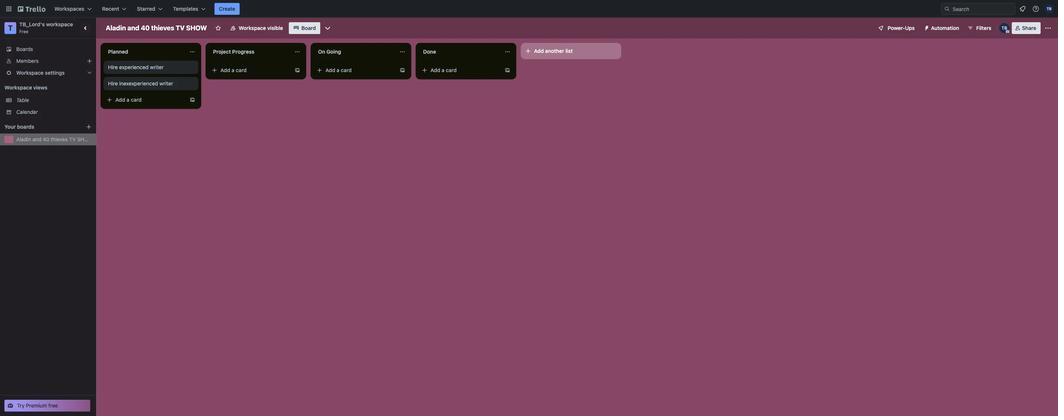 Task type: vqa. For each thing, say whether or not it's contained in the screenshot.
the 0 Notifications Image on the top right of the page
yes



Task type: locate. For each thing, give the bounding box(es) containing it.
workspace left visible
[[239, 25, 266, 31]]

0 horizontal spatial aladin
[[16, 136, 31, 142]]

add board image
[[86, 124, 92, 130]]

40 down "starred"
[[141, 24, 150, 32]]

2 hire from the top
[[108, 80, 118, 87]]

1 horizontal spatial and
[[127, 24, 139, 32]]

tv
[[176, 24, 185, 32], [69, 136, 76, 142]]

sm image
[[921, 22, 932, 33]]

hire left 'inexexperienced'
[[108, 80, 118, 87]]

Planned text field
[[104, 46, 185, 58]]

On Going text field
[[314, 46, 395, 58]]

workspace down members
[[16, 70, 44, 76]]

hire inexexperienced writer
[[108, 80, 173, 87]]

2 vertical spatial workspace
[[4, 84, 32, 91]]

hire
[[108, 64, 118, 70], [108, 80, 118, 87]]

thieves down 'starred' popup button
[[151, 24, 174, 32]]

card down the done text field
[[446, 67, 457, 73]]

1 vertical spatial thieves
[[51, 136, 68, 142]]

try premium free
[[17, 403, 58, 409]]

add a card button down 'on going' text field
[[314, 64, 397, 76]]

create from template… image
[[295, 67, 300, 73], [400, 67, 406, 73], [505, 67, 511, 73], [189, 97, 195, 103]]

workspace up table
[[4, 84, 32, 91]]

settings
[[45, 70, 65, 76]]

1 horizontal spatial aladin and 40 thieves tv show
[[106, 24, 207, 32]]

0 horizontal spatial 40
[[43, 136, 49, 142]]

add
[[534, 48, 544, 54], [221, 67, 230, 73], [326, 67, 335, 73], [431, 67, 440, 73], [115, 97, 125, 103]]

aladin and 40 thieves tv show inside board name text field
[[106, 24, 207, 32]]

1 vertical spatial aladin
[[16, 136, 31, 142]]

aladin and 40 thieves tv show down your boards with 1 items element
[[16, 136, 93, 142]]

tv inside board name text field
[[176, 24, 185, 32]]

templates button
[[169, 3, 210, 15]]

Project Progress text field
[[209, 46, 290, 58]]

templates
[[173, 6, 198, 12]]

1 horizontal spatial 40
[[141, 24, 150, 32]]

t
[[8, 24, 13, 32]]

members
[[16, 58, 39, 64]]

0 notifications image
[[1019, 4, 1028, 13]]

add down on going
[[326, 67, 335, 73]]

workspace views
[[4, 84, 47, 91]]

show down templates "popup button" at left
[[186, 24, 207, 32]]

0 vertical spatial thieves
[[151, 24, 174, 32]]

tv down templates
[[176, 24, 185, 32]]

card for on going
[[341, 67, 352, 73]]

automation
[[932, 25, 960, 31]]

aladin
[[106, 24, 126, 32], [16, 136, 31, 142]]

and
[[127, 24, 139, 32], [32, 136, 41, 142]]

table link
[[16, 97, 92, 104]]

open information menu image
[[1033, 5, 1040, 13]]

tv down calendar link
[[69, 136, 76, 142]]

card for done
[[446, 67, 457, 73]]

add a card button for done
[[419, 64, 502, 76]]

a down the going
[[337, 67, 340, 73]]

writer
[[150, 64, 164, 70], [159, 80, 173, 87]]

thieves down your boards with 1 items element
[[51, 136, 68, 142]]

add for project progress
[[221, 67, 230, 73]]

1 horizontal spatial tv
[[176, 24, 185, 32]]

1 vertical spatial aladin and 40 thieves tv show
[[16, 136, 93, 142]]

this member is an admin of this board. image
[[1006, 30, 1010, 33]]

0 vertical spatial 40
[[141, 24, 150, 32]]

workspace inside workspace settings dropdown button
[[16, 70, 44, 76]]

aladin and 40 thieves tv show link
[[16, 136, 93, 143]]

done
[[423, 48, 436, 55]]

add for on going
[[326, 67, 335, 73]]

project
[[213, 48, 231, 55]]

writer down hire experienced writer link at the left of page
[[159, 80, 173, 87]]

views
[[33, 84, 47, 91]]

card
[[236, 67, 247, 73], [341, 67, 352, 73], [446, 67, 457, 73], [131, 97, 142, 103]]

Search field
[[951, 3, 1015, 14]]

power-
[[888, 25, 906, 31]]

add a card down 'inexexperienced'
[[115, 97, 142, 103]]

workspace
[[239, 25, 266, 31], [16, 70, 44, 76], [4, 84, 32, 91]]

members link
[[0, 55, 96, 67]]

star or unstar board image
[[215, 25, 221, 31]]

board
[[302, 25, 316, 31]]

0 vertical spatial hire
[[108, 64, 118, 70]]

list
[[566, 48, 573, 54]]

and down "starred"
[[127, 24, 139, 32]]

add a card down 'done'
[[431, 67, 457, 73]]

workspace for workspace visible
[[239, 25, 266, 31]]

customize views image
[[324, 24, 332, 32]]

1 hire from the top
[[108, 64, 118, 70]]

0 vertical spatial and
[[127, 24, 139, 32]]

a down 'inexexperienced'
[[127, 97, 129, 103]]

1 vertical spatial workspace
[[16, 70, 44, 76]]

board link
[[289, 22, 321, 34]]

0 horizontal spatial aladin and 40 thieves tv show
[[16, 136, 93, 142]]

aladin and 40 thieves tv show down 'starred' popup button
[[106, 24, 207, 32]]

40 down your boards with 1 items element
[[43, 136, 49, 142]]

try
[[17, 403, 25, 409]]

1 vertical spatial 40
[[43, 136, 49, 142]]

thieves
[[151, 24, 174, 32], [51, 136, 68, 142]]

show
[[186, 24, 207, 32], [77, 136, 93, 142]]

1 horizontal spatial show
[[186, 24, 207, 32]]

t link
[[4, 22, 16, 34]]

0 vertical spatial tv
[[176, 24, 185, 32]]

card down 'inexexperienced'
[[131, 97, 142, 103]]

add down 'done'
[[431, 67, 440, 73]]

workspace settings button
[[0, 67, 96, 79]]

visible
[[267, 25, 283, 31]]

add a card down the project progress
[[221, 67, 247, 73]]

boards
[[17, 124, 34, 130]]

boards
[[16, 46, 33, 52]]

show down add board icon at the left top of the page
[[77, 136, 93, 142]]

aladin and 40 thieves tv show
[[106, 24, 207, 32], [16, 136, 93, 142]]

card down 'on going' text field
[[341, 67, 352, 73]]

1 vertical spatial show
[[77, 136, 93, 142]]

add down 'inexexperienced'
[[115, 97, 125, 103]]

add another list
[[534, 48, 573, 54]]

0 vertical spatial show
[[186, 24, 207, 32]]

tyler black (tylerblack44) image
[[1045, 4, 1054, 13]]

and down your boards with 1 items element
[[32, 136, 41, 142]]

add a card button down the project progress text box
[[209, 64, 292, 76]]

0 horizontal spatial show
[[77, 136, 93, 142]]

your boards
[[4, 124, 34, 130]]

add a card button down hire inexexperienced writer
[[104, 94, 186, 106]]

40
[[141, 24, 150, 32], [43, 136, 49, 142]]

1 horizontal spatial thieves
[[151, 24, 174, 32]]

1 vertical spatial writer
[[159, 80, 173, 87]]

a down the done text field
[[442, 67, 445, 73]]

0 vertical spatial aladin and 40 thieves tv show
[[106, 24, 207, 32]]

add a card button for planned
[[104, 94, 186, 106]]

your boards with 1 items element
[[4, 122, 75, 131]]

0 vertical spatial aladin
[[106, 24, 126, 32]]

1 vertical spatial hire
[[108, 80, 118, 87]]

aladin down boards
[[16, 136, 31, 142]]

0 vertical spatial writer
[[150, 64, 164, 70]]

add inside button
[[534, 48, 544, 54]]

add a card
[[221, 67, 247, 73], [326, 67, 352, 73], [431, 67, 457, 73], [115, 97, 142, 103]]

workspaces button
[[50, 3, 96, 15]]

workspace inside 'workspace visible' button
[[239, 25, 266, 31]]

hire down planned
[[108, 64, 118, 70]]

automation button
[[921, 22, 964, 34]]

add a card for planned
[[115, 97, 142, 103]]

create from template… image for project progress
[[295, 67, 300, 73]]

a
[[232, 67, 235, 73], [337, 67, 340, 73], [442, 67, 445, 73], [127, 97, 129, 103]]

0 horizontal spatial tv
[[69, 136, 76, 142]]

create from template… image for on going
[[400, 67, 406, 73]]

1 horizontal spatial aladin
[[106, 24, 126, 32]]

Board name text field
[[102, 22, 211, 34]]

add a card button down the done text field
[[419, 64, 502, 76]]

a down the project progress
[[232, 67, 235, 73]]

your
[[4, 124, 16, 130]]

add a card down the going
[[326, 67, 352, 73]]

0 horizontal spatial thieves
[[51, 136, 68, 142]]

table
[[16, 97, 29, 103]]

show inside board name text field
[[186, 24, 207, 32]]

0 vertical spatial workspace
[[239, 25, 266, 31]]

aladin down 'recent' popup button
[[106, 24, 126, 32]]

add a card button
[[209, 64, 292, 76], [314, 64, 397, 76], [419, 64, 502, 76], [104, 94, 186, 106]]

create from template… image for done
[[505, 67, 511, 73]]

show menu image
[[1045, 24, 1052, 32]]

writer up hire inexexperienced writer link
[[150, 64, 164, 70]]

card down progress
[[236, 67, 247, 73]]

a for on going
[[337, 67, 340, 73]]

add left another
[[534, 48, 544, 54]]

premium
[[26, 403, 47, 409]]

hire inexexperienced writer link
[[108, 80, 194, 87]]

1 vertical spatial and
[[32, 136, 41, 142]]

add down project on the top left
[[221, 67, 230, 73]]



Task type: describe. For each thing, give the bounding box(es) containing it.
tb_lord's
[[19, 21, 45, 27]]

add a card for project progress
[[221, 67, 247, 73]]

tb_lord's workspace free
[[19, 21, 73, 34]]

aladin inside board name text field
[[106, 24, 126, 32]]

power-ups button
[[873, 22, 920, 34]]

going
[[327, 48, 341, 55]]

add a card button for project progress
[[209, 64, 292, 76]]

search image
[[945, 6, 951, 12]]

starred button
[[133, 3, 167, 15]]

primary element
[[0, 0, 1059, 18]]

a for planned
[[127, 97, 129, 103]]

ups
[[906, 25, 915, 31]]

add a card for on going
[[326, 67, 352, 73]]

hire experienced writer
[[108, 64, 164, 70]]

workspace visible button
[[226, 22, 288, 34]]

project progress
[[213, 48, 255, 55]]

and inside board name text field
[[127, 24, 139, 32]]

Done text field
[[419, 46, 500, 58]]

recent
[[102, 6, 119, 12]]

workspace visible
[[239, 25, 283, 31]]

a for done
[[442, 67, 445, 73]]

add a card button for on going
[[314, 64, 397, 76]]

free
[[48, 403, 58, 409]]

writer for hire inexexperienced writer
[[159, 80, 173, 87]]

hire experienced writer link
[[108, 64, 194, 71]]

tb_lord's workspace link
[[19, 21, 73, 27]]

recent button
[[98, 3, 131, 15]]

another
[[545, 48, 564, 54]]

share button
[[1012, 22, 1041, 34]]

workspace for workspace settings
[[16, 70, 44, 76]]

boards link
[[0, 43, 96, 55]]

workspace navigation collapse icon image
[[81, 23, 91, 33]]

starred
[[137, 6, 155, 12]]

workspaces
[[54, 6, 84, 12]]

add for planned
[[115, 97, 125, 103]]

add a card for done
[[431, 67, 457, 73]]

0 horizontal spatial and
[[32, 136, 41, 142]]

free
[[19, 29, 28, 34]]

filters
[[977, 25, 992, 31]]

40 inside board name text field
[[141, 24, 150, 32]]

card for project progress
[[236, 67, 247, 73]]

workspace for workspace views
[[4, 84, 32, 91]]

add for done
[[431, 67, 440, 73]]

workspace
[[46, 21, 73, 27]]

on
[[318, 48, 325, 55]]

planned
[[108, 48, 128, 55]]

back to home image
[[18, 3, 46, 15]]

hire for hire inexexperienced writer
[[108, 80, 118, 87]]

create button
[[215, 3, 240, 15]]

1 vertical spatial tv
[[69, 136, 76, 142]]

power-ups
[[888, 25, 915, 31]]

40 inside aladin and 40 thieves tv show link
[[43, 136, 49, 142]]

thieves inside board name text field
[[151, 24, 174, 32]]

calendar
[[16, 109, 38, 115]]

filters button
[[966, 22, 994, 34]]

progress
[[232, 48, 255, 55]]

a for project progress
[[232, 67, 235, 73]]

create
[[219, 6, 235, 12]]

create from template… image for planned
[[189, 97, 195, 103]]

try premium free button
[[4, 400, 90, 412]]

hire for hire experienced writer
[[108, 64, 118, 70]]

share
[[1023, 25, 1037, 31]]

card for planned
[[131, 97, 142, 103]]

calendar link
[[16, 108, 92, 116]]

on going
[[318, 48, 341, 55]]

experienced
[[119, 64, 149, 70]]

inexexperienced
[[119, 80, 158, 87]]

writer for hire experienced writer
[[150, 64, 164, 70]]

workspace settings
[[16, 70, 65, 76]]

add another list button
[[521, 43, 622, 59]]

tb_lord (tylerblack44) image
[[1000, 23, 1010, 33]]



